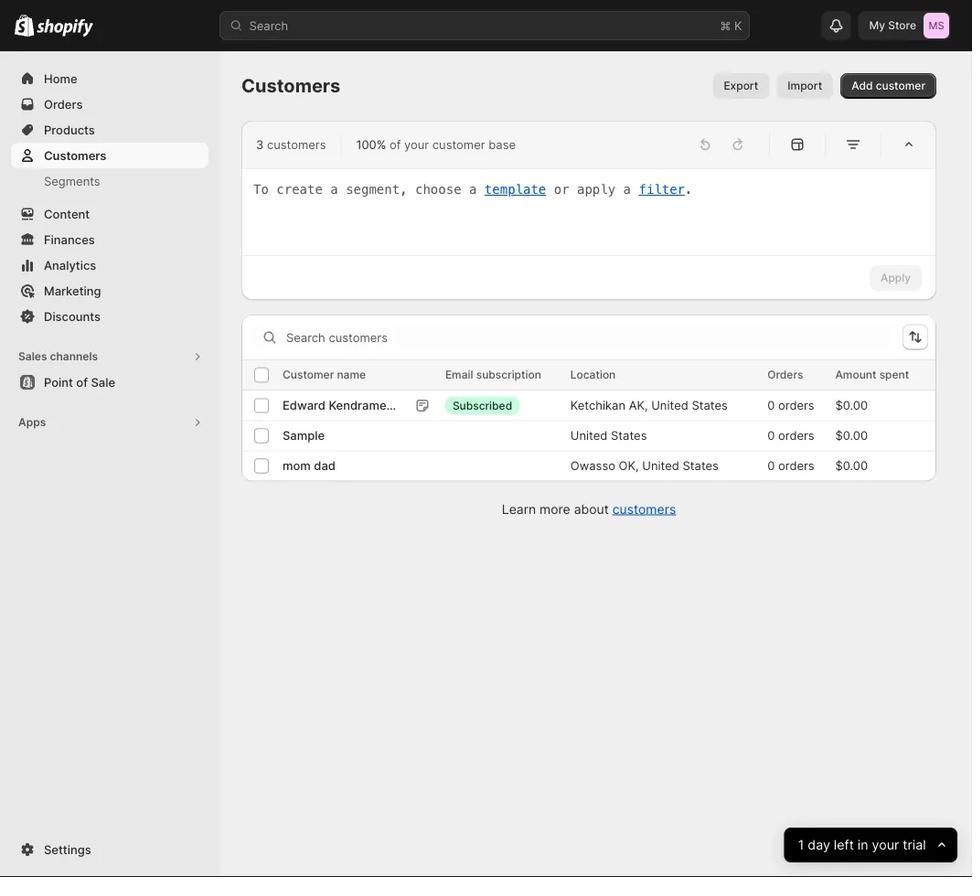 Task type: vqa. For each thing, say whether or not it's contained in the screenshot.
2nd / from the top
no



Task type: describe. For each thing, give the bounding box(es) containing it.
0 orders for ketchikan ak, united states
[[768, 398, 815, 413]]

customer
[[283, 368, 334, 382]]

united for ok,
[[643, 459, 680, 473]]

states for owasso ok, united states
[[683, 459, 719, 473]]

template button
[[485, 180, 547, 200]]

my
[[870, 19, 886, 32]]

subscription
[[477, 368, 542, 382]]

0 vertical spatial customers
[[242, 75, 341, 97]]

channels
[[50, 350, 98, 363]]

sales
[[18, 350, 47, 363]]

customer name
[[283, 368, 366, 382]]

template
[[485, 182, 547, 197]]

add customer
[[852, 79, 926, 92]]

k
[[735, 18, 743, 32]]

Editor field
[[254, 180, 925, 244]]

3 0 from the top
[[768, 459, 776, 473]]

3
[[256, 137, 264, 151]]

sample
[[283, 429, 325, 443]]

more
[[540, 502, 571, 517]]

ketchikan ak, united states
[[571, 398, 728, 413]]

segments link
[[11, 168, 209, 194]]

apply
[[578, 182, 616, 197]]

settings link
[[11, 837, 209, 863]]

location
[[571, 368, 616, 382]]

orders for ketchikan ak, united states
[[779, 398, 815, 413]]

sales channels
[[18, 350, 98, 363]]

apply button
[[870, 265, 923, 291]]

owasso ok, united states
[[571, 459, 719, 473]]

mom dad
[[283, 459, 336, 473]]

undo image
[[696, 135, 715, 154]]

owasso
[[571, 459, 616, 473]]

point of sale link
[[11, 370, 209, 395]]

3 orders from the top
[[779, 459, 815, 473]]

finances link
[[11, 227, 209, 253]]

my store image
[[924, 13, 950, 38]]

import button
[[777, 73, 834, 99]]

home
[[44, 71, 77, 86]]

1 horizontal spatial orders
[[768, 368, 804, 382]]

.
[[686, 182, 693, 197]]

united states
[[571, 429, 647, 443]]

about
[[574, 502, 609, 517]]

store
[[889, 19, 917, 32]]

To create a segment, choose a template or apply a filter. text field
[[254, 180, 925, 244]]

of for your
[[390, 137, 401, 151]]

filter
[[639, 182, 686, 197]]

$0.00 for ketchikan ak, united states
[[836, 398, 869, 413]]

sale
[[91, 375, 115, 389]]

kendramedoanderondosen
[[329, 398, 483, 413]]

edward
[[283, 398, 326, 413]]

email subscription
[[446, 368, 542, 382]]

settings
[[44, 843, 91, 857]]

⌘
[[721, 18, 732, 32]]

3 customers
[[256, 137, 326, 151]]

ak,
[[629, 398, 649, 413]]

discounts link
[[11, 304, 209, 329]]

day
[[809, 838, 831, 854]]

subscribed
[[453, 399, 513, 412]]

import
[[788, 79, 823, 92]]

1 vertical spatial united
[[571, 429, 608, 443]]

add
[[852, 79, 874, 92]]

states for ketchikan ak, united states
[[692, 398, 728, 413]]

sample link
[[283, 427, 325, 445]]

search
[[249, 18, 289, 32]]

apply
[[881, 271, 912, 285]]

2 a from the left
[[470, 182, 477, 197]]

1 vertical spatial customer
[[433, 137, 486, 151]]

trial
[[904, 838, 927, 854]]

export button
[[713, 73, 770, 99]]

0 horizontal spatial shopify image
[[15, 14, 34, 36]]

marketing
[[44, 284, 101, 298]]

amount spent
[[836, 368, 910, 382]]

1 day left in your trial
[[799, 838, 927, 854]]

your inside 1 day left in your trial dropdown button
[[873, 838, 900, 854]]

choose
[[416, 182, 462, 197]]

point of sale
[[44, 375, 115, 389]]

customer inside add customer "button"
[[877, 79, 926, 92]]

1 a from the left
[[331, 182, 338, 197]]

add customer button
[[841, 73, 937, 99]]



Task type: locate. For each thing, give the bounding box(es) containing it.
1 vertical spatial $0.00
[[836, 429, 869, 443]]

your right 100%
[[405, 137, 429, 151]]

of left sale
[[76, 375, 88, 389]]

0 vertical spatial $0.00
[[836, 398, 869, 413]]

your
[[405, 137, 429, 151], [873, 838, 900, 854]]

to create a segment, choose a template or apply a filter .
[[254, 182, 693, 197]]

0 vertical spatial 0
[[768, 398, 776, 413]]

1 vertical spatial orders
[[779, 429, 815, 443]]

united
[[652, 398, 689, 413], [571, 429, 608, 443], [643, 459, 680, 473]]

2 0 from the top
[[768, 429, 776, 443]]

1 vertical spatial customers
[[613, 502, 677, 517]]

0 horizontal spatial orders
[[44, 97, 83, 111]]

2 orders from the top
[[779, 429, 815, 443]]

3 $0.00 from the top
[[836, 459, 869, 473]]

orders for united states
[[779, 429, 815, 443]]

2 vertical spatial 0
[[768, 459, 776, 473]]

0 horizontal spatial of
[[76, 375, 88, 389]]

0 for united states
[[768, 429, 776, 443]]

states right ak,
[[692, 398, 728, 413]]

0 vertical spatial your
[[405, 137, 429, 151]]

customer right add
[[877, 79, 926, 92]]

orders inside orders link
[[44, 97, 83, 111]]

point
[[44, 375, 73, 389]]

0 vertical spatial customers
[[267, 137, 326, 151]]

0 vertical spatial states
[[692, 398, 728, 413]]

2 vertical spatial orders
[[779, 459, 815, 473]]

or
[[554, 182, 570, 197]]

a right create
[[331, 182, 338, 197]]

sales channels button
[[11, 344, 209, 370]]

segment,
[[346, 182, 408, 197]]

1 horizontal spatial a
[[470, 182, 477, 197]]

states right ok,
[[683, 459, 719, 473]]

0 horizontal spatial a
[[331, 182, 338, 197]]

0 horizontal spatial customers
[[44, 148, 107, 162]]

export
[[724, 79, 759, 92]]

2 vertical spatial united
[[643, 459, 680, 473]]

home link
[[11, 66, 209, 92]]

finances
[[44, 232, 95, 247]]

0 for ketchikan ak, united states
[[768, 398, 776, 413]]

0 horizontal spatial customers
[[267, 137, 326, 151]]

1 vertical spatial orders
[[768, 368, 804, 382]]

1 horizontal spatial of
[[390, 137, 401, 151]]

marketing link
[[11, 278, 209, 304]]

amount
[[836, 368, 877, 382]]

base
[[489, 137, 516, 151]]

Search customers text field
[[286, 323, 896, 352]]

3 0 orders from the top
[[768, 459, 815, 473]]

⌘ k
[[721, 18, 743, 32]]

in
[[859, 838, 869, 854]]

2 horizontal spatial a
[[624, 182, 632, 197]]

customers link
[[613, 502, 677, 517]]

100%
[[356, 137, 387, 151]]

of right 100%
[[390, 137, 401, 151]]

0 horizontal spatial your
[[405, 137, 429, 151]]

a right choose
[[470, 182, 477, 197]]

states up ok,
[[611, 429, 647, 443]]

1 vertical spatial customers
[[44, 148, 107, 162]]

orders down home
[[44, 97, 83, 111]]

2 vertical spatial 0 orders
[[768, 459, 815, 473]]

0 horizontal spatial customer
[[433, 137, 486, 151]]

orders link
[[11, 92, 209, 117]]

edward kendramedoanderondosen link
[[283, 397, 483, 415]]

orders left the amount
[[768, 368, 804, 382]]

ok,
[[619, 459, 639, 473]]

0 vertical spatial 0 orders
[[768, 398, 815, 413]]

1 0 from the top
[[768, 398, 776, 413]]

orders
[[779, 398, 815, 413], [779, 429, 815, 443], [779, 459, 815, 473]]

$0.00
[[836, 398, 869, 413], [836, 429, 869, 443], [836, 459, 869, 473]]

customer left the base
[[433, 137, 486, 151]]

content
[[44, 207, 90, 221]]

1 orders from the top
[[779, 398, 815, 413]]

to
[[254, 182, 269, 197]]

1 horizontal spatial your
[[873, 838, 900, 854]]

1 vertical spatial 0
[[768, 429, 776, 443]]

2 $0.00 from the top
[[836, 429, 869, 443]]

0 orders
[[768, 398, 815, 413], [768, 429, 815, 443], [768, 459, 815, 473]]

customers
[[267, 137, 326, 151], [613, 502, 677, 517]]

1 vertical spatial states
[[611, 429, 647, 443]]

analytics link
[[11, 253, 209, 278]]

1 horizontal spatial customers
[[242, 75, 341, 97]]

1
[[799, 838, 805, 854]]

a
[[331, 182, 338, 197], [470, 182, 477, 197], [624, 182, 632, 197]]

$0.00 for united states
[[836, 429, 869, 443]]

email
[[446, 368, 474, 382]]

0 vertical spatial united
[[652, 398, 689, 413]]

point of sale button
[[0, 370, 220, 395]]

of inside point of sale "link"
[[76, 375, 88, 389]]

redo image
[[729, 135, 748, 154]]

100% of your customer base
[[356, 137, 516, 151]]

3 a from the left
[[624, 182, 632, 197]]

1 vertical spatial your
[[873, 838, 900, 854]]

apps button
[[11, 410, 209, 436]]

learn more about customers
[[502, 502, 677, 517]]

1 horizontal spatial customer
[[877, 79, 926, 92]]

1 horizontal spatial customers
[[613, 502, 677, 517]]

0
[[768, 398, 776, 413], [768, 429, 776, 443], [768, 459, 776, 473]]

customers up segments
[[44, 148, 107, 162]]

1 $0.00 from the top
[[836, 398, 869, 413]]

1 horizontal spatial shopify image
[[37, 19, 94, 37]]

0 vertical spatial orders
[[779, 398, 815, 413]]

orders
[[44, 97, 83, 111], [768, 368, 804, 382]]

0 vertical spatial orders
[[44, 97, 83, 111]]

states
[[692, 398, 728, 413], [611, 429, 647, 443], [683, 459, 719, 473]]

name
[[337, 368, 366, 382]]

mom dad link
[[283, 457, 336, 475]]

discounts
[[44, 309, 101, 324]]

your right in on the bottom of page
[[873, 838, 900, 854]]

customers
[[242, 75, 341, 97], [44, 148, 107, 162]]

dad
[[314, 459, 336, 473]]

customers right 3 at the top left of page
[[267, 137, 326, 151]]

apps
[[18, 416, 46, 429]]

shopify image
[[15, 14, 34, 36], [37, 19, 94, 37]]

products
[[44, 123, 95, 137]]

united for ak,
[[652, 398, 689, 413]]

a right apply
[[624, 182, 632, 197]]

ketchikan
[[571, 398, 626, 413]]

mom
[[283, 459, 311, 473]]

united right ok,
[[643, 459, 680, 473]]

customers down owasso ok, united states at the right bottom of the page
[[613, 502, 677, 517]]

left
[[835, 838, 855, 854]]

2 vertical spatial states
[[683, 459, 719, 473]]

2 0 orders from the top
[[768, 429, 815, 443]]

united right ak,
[[652, 398, 689, 413]]

of for sale
[[76, 375, 88, 389]]

1 vertical spatial 0 orders
[[768, 429, 815, 443]]

edward kendramedoanderondosen
[[283, 398, 483, 413]]

customer
[[877, 79, 926, 92], [433, 137, 486, 151]]

products link
[[11, 117, 209, 143]]

0 vertical spatial customer
[[877, 79, 926, 92]]

filter button
[[639, 180, 686, 200]]

2 vertical spatial $0.00
[[836, 459, 869, 473]]

1 vertical spatial of
[[76, 375, 88, 389]]

united up owasso at the right of page
[[571, 429, 608, 443]]

content link
[[11, 201, 209, 227]]

0 vertical spatial of
[[390, 137, 401, 151]]

customers link
[[11, 143, 209, 168]]

my store
[[870, 19, 917, 32]]

analytics
[[44, 258, 96, 272]]

1 day left in your trial button
[[785, 828, 958, 863]]

alert
[[242, 256, 271, 300]]

create
[[277, 182, 323, 197]]

0 orders for united states
[[768, 429, 815, 443]]

segments
[[44, 174, 100, 188]]

spent
[[880, 368, 910, 382]]

1 0 orders from the top
[[768, 398, 815, 413]]

customers up 3 customers
[[242, 75, 341, 97]]



